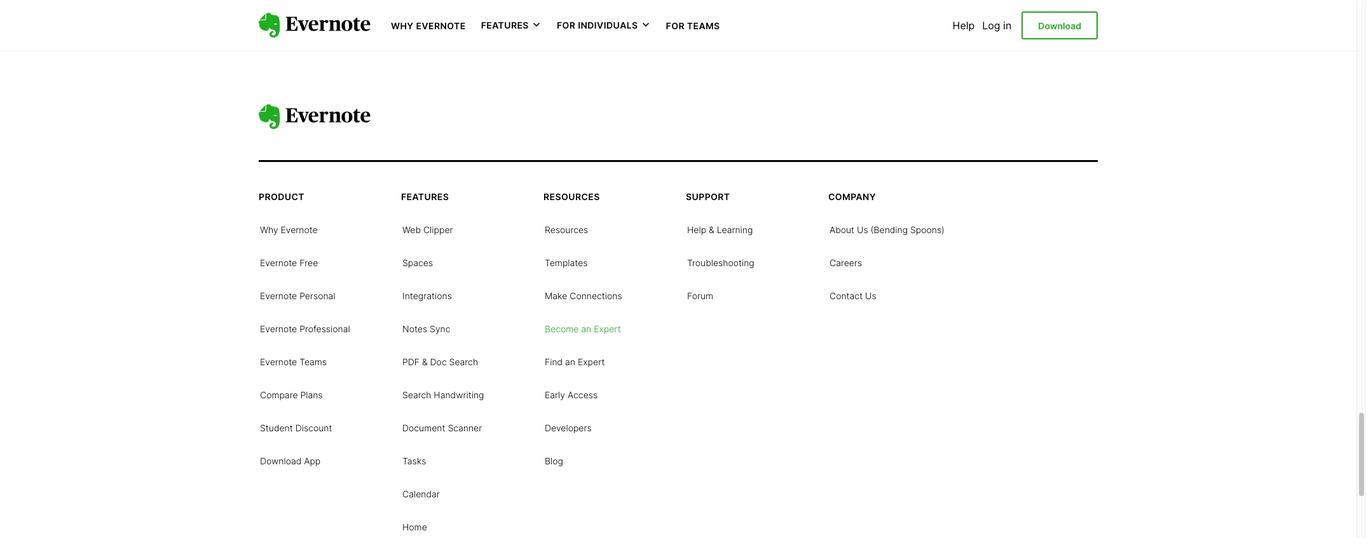 Task type: vqa. For each thing, say whether or not it's contained in the screenshot.
topmost save
no



Task type: locate. For each thing, give the bounding box(es) containing it.
for
[[557, 20, 576, 31], [666, 20, 685, 31]]

1 vertical spatial search
[[402, 390, 431, 401]]

evernote for personal
[[260, 291, 297, 301]]

2 a from the left
[[734, 1, 740, 14]]

home link
[[402, 521, 427, 533]]

0 horizontal spatial search
[[402, 390, 431, 401]]

evernote up the evernote free link
[[281, 224, 318, 235]]

1 vertical spatial an
[[565, 357, 575, 368]]

why evernote link down of
[[391, 19, 466, 32]]

for down lists
[[557, 20, 576, 31]]

download inside 'link'
[[1038, 20, 1082, 31]]

developers link
[[545, 422, 592, 434]]

us for about
[[857, 224, 868, 235]]

1 a from the left
[[365, 1, 370, 14]]

make
[[545, 291, 567, 301]]

in inside the capture to-do lists with related notes so you can stay in the flow.
[[583, 16, 591, 28]]

0 horizontal spatial teams
[[300, 357, 327, 368]]

0 vertical spatial why
[[391, 20, 414, 31]]

1 horizontal spatial and
[[1030, 16, 1048, 28]]

why for evernote professional
[[260, 224, 278, 235]]

an for find
[[565, 357, 575, 368]]

download app link
[[260, 455, 321, 467]]

3 with from the left
[[767, 1, 788, 14]]

1 horizontal spatial teams
[[687, 20, 720, 31]]

an for become
[[581, 324, 591, 334]]

1 and from the left
[[365, 16, 383, 28]]

search right 'doc'
[[449, 357, 478, 368]]

scanner
[[448, 423, 482, 434]]

with up stay
[[573, 1, 593, 14]]

information
[[923, 16, 977, 28]]

help down the secure
[[953, 19, 975, 32]]

0 vertical spatial why evernote
[[391, 20, 466, 31]]

0 vertical spatial download
[[1038, 20, 1082, 31]]

web
[[402, 224, 421, 235]]

your up "private."
[[1075, 1, 1097, 14]]

1 horizontal spatial with
[[573, 1, 593, 14]]

storage
[[1004, 1, 1041, 14]]

0 vertical spatial teams
[[687, 20, 720, 31]]

support
[[686, 191, 730, 202]]

and
[[365, 16, 383, 28], [1030, 16, 1048, 28]]

us
[[857, 224, 868, 235], [865, 291, 877, 301]]

1 horizontal spatial why evernote link
[[391, 19, 466, 32]]

most
[[304, 16, 328, 28]]

with for start
[[341, 1, 362, 14]]

download left app
[[260, 456, 302, 467]]

your
[[297, 1, 318, 14], [1075, 1, 1097, 14], [280, 16, 301, 28]]

0 horizontal spatial with
[[341, 1, 362, 14]]

1 vertical spatial teams
[[300, 357, 327, 368]]

integrations link
[[402, 289, 452, 302]]

web clipper link
[[402, 223, 453, 236]]

search handwriting link
[[402, 388, 484, 401]]

why evernote link
[[391, 19, 466, 32], [260, 223, 318, 236]]

& for help
[[709, 224, 714, 235]]

search down pdf
[[402, 390, 431, 401]]

features
[[481, 20, 529, 31], [401, 191, 449, 202]]

your down "start"
[[280, 16, 301, 28]]

&
[[709, 224, 714, 235], [422, 357, 428, 368]]

download down keeps
[[1038, 20, 1082, 31]]

in right log
[[1003, 19, 1012, 32]]

1 horizontal spatial why evernote
[[391, 20, 466, 31]]

why evernote down of
[[391, 20, 466, 31]]

0 vertical spatial why evernote link
[[391, 19, 466, 32]]

0 horizontal spatial why
[[260, 224, 278, 235]]

1 vertical spatial why evernote link
[[260, 223, 318, 236]]

0 horizontal spatial a
[[365, 1, 370, 14]]

evernote up compare
[[260, 357, 297, 368]]

expert for find an expert
[[578, 357, 605, 368]]

search
[[449, 357, 478, 368], [402, 390, 431, 401]]

for for for individuals
[[557, 20, 576, 31]]

with inside start your day with a clear view of your most recent and relevant content.
[[341, 1, 362, 14]]

capture
[[480, 1, 518, 14]]

teams down share
[[687, 20, 720, 31]]

1 horizontal spatial an
[[581, 324, 591, 334]]

evernote left free
[[260, 258, 297, 268]]

resources up resources link
[[544, 191, 600, 202]]

1 horizontal spatial help
[[953, 19, 975, 32]]

pdf & doc search link
[[402, 355, 478, 368]]

1 vertical spatial download
[[260, 456, 302, 467]]

expert down become an expert
[[578, 357, 605, 368]]

evernote up evernote teams link
[[260, 324, 297, 334]]

0 vertical spatial expert
[[594, 324, 621, 334]]

spaces
[[402, 258, 433, 268]]

personal
[[300, 291, 335, 301]]

compare plans
[[260, 390, 323, 401]]

for inside button
[[557, 20, 576, 31]]

1 vertical spatial &
[[422, 357, 428, 368]]

protected
[[980, 16, 1027, 28]]

0 vertical spatial &
[[709, 224, 714, 235]]

become
[[545, 324, 579, 334]]

related
[[596, 1, 630, 14]]

0 horizontal spatial for
[[557, 20, 576, 31]]

in
[[583, 16, 591, 28], [1003, 19, 1012, 32]]

web clipper
[[402, 224, 453, 235]]

why down product
[[260, 224, 278, 235]]

flow.
[[612, 16, 635, 28]]

& left 'doc'
[[422, 357, 428, 368]]

(bending
[[871, 224, 908, 235]]

evernote down evernote free at the left
[[260, 291, 297, 301]]

0 horizontal spatial an
[[565, 357, 575, 368]]

spoons)
[[911, 224, 945, 235]]

an right find
[[565, 357, 575, 368]]

in left the at left
[[583, 16, 591, 28]]

why evernote link up the evernote free link
[[260, 223, 318, 236]]

& left learning
[[709, 224, 714, 235]]

connections
[[570, 291, 622, 301]]

1 vertical spatial evernote logo image
[[259, 104, 371, 130]]

0 horizontal spatial in
[[583, 16, 591, 28]]

help & learning
[[687, 224, 753, 235]]

compare plans link
[[260, 388, 323, 401]]

for individuals button
[[557, 19, 651, 32]]

0 vertical spatial us
[[857, 224, 868, 235]]

us right the 'about'
[[857, 224, 868, 235]]

with inside share a note with friends or family, even if they don't use evernote.
[[767, 1, 788, 14]]

contact us
[[830, 291, 877, 301]]

1 with from the left
[[341, 1, 362, 14]]

a left 'clear'
[[365, 1, 370, 14]]

make connections
[[545, 291, 622, 301]]

help down support
[[687, 224, 706, 235]]

developers
[[545, 423, 592, 434]]

troubleshooting
[[687, 258, 755, 268]]

teams up plans
[[300, 357, 327, 368]]

for individuals
[[557, 20, 638, 31]]

0 horizontal spatial features
[[401, 191, 449, 202]]

evernote logo image
[[259, 13, 371, 38], [259, 104, 371, 130]]

1 horizontal spatial a
[[734, 1, 740, 14]]

0 horizontal spatial and
[[365, 16, 383, 28]]

secure
[[940, 1, 972, 14]]

2 with from the left
[[573, 1, 593, 14]]

download for download
[[1038, 20, 1082, 31]]

expert down connections
[[594, 324, 621, 334]]

1 vertical spatial why evernote
[[260, 224, 318, 235]]

document scanner link
[[402, 422, 482, 434]]

2 evernote logo image from the top
[[259, 104, 371, 130]]

an right become
[[581, 324, 591, 334]]

0 horizontal spatial download
[[260, 456, 302, 467]]

for left even
[[666, 20, 685, 31]]

why down view
[[391, 20, 414, 31]]

why evernote link for for
[[391, 19, 466, 32]]

so
[[505, 16, 516, 28]]

they
[[746, 16, 767, 28]]

handwriting
[[434, 390, 484, 401]]

1 vertical spatial us
[[865, 291, 877, 301]]

why evernote up the evernote free link
[[260, 224, 318, 235]]

0 vertical spatial help
[[953, 19, 975, 32]]

us right contact at bottom right
[[865, 291, 877, 301]]

evernote personal link
[[260, 289, 335, 302]]

with for share
[[767, 1, 788, 14]]

and down 'clear'
[[365, 16, 383, 28]]

1 horizontal spatial download
[[1038, 20, 1082, 31]]

features down the capture
[[481, 20, 529, 31]]

0 horizontal spatial help
[[687, 224, 706, 235]]

evernote for professional
[[260, 324, 297, 334]]

1 vertical spatial help
[[687, 224, 706, 235]]

and inside start your day with a clear view of your most recent and relevant content.
[[365, 16, 383, 28]]

why evernote for for
[[391, 20, 466, 31]]

why
[[391, 20, 414, 31], [260, 224, 278, 235]]

a up 'if'
[[734, 1, 740, 14]]

0 vertical spatial an
[[581, 324, 591, 334]]

individuals
[[578, 20, 638, 31]]

0 vertical spatial evernote logo image
[[259, 13, 371, 38]]

1 vertical spatial features
[[401, 191, 449, 202]]

1 horizontal spatial why
[[391, 20, 414, 31]]

and down storage
[[1030, 16, 1048, 28]]

1 vertical spatial expert
[[578, 357, 605, 368]]

0 vertical spatial search
[[449, 357, 478, 368]]

0 horizontal spatial &
[[422, 357, 428, 368]]

a inside start your day with a clear view of your most recent and relevant content.
[[365, 1, 370, 14]]

find
[[545, 357, 563, 368]]

0 horizontal spatial why evernote
[[260, 224, 318, 235]]

to-
[[521, 1, 536, 14]]

0 horizontal spatial why evernote link
[[260, 223, 318, 236]]

teams
[[687, 20, 720, 31], [300, 357, 327, 368]]

with up don't
[[767, 1, 788, 14]]

2 and from the left
[[1030, 16, 1048, 28]]

with up recent
[[341, 1, 362, 14]]

early access link
[[545, 388, 598, 401]]

professional
[[300, 324, 350, 334]]

log in
[[983, 19, 1012, 32]]

1 horizontal spatial &
[[709, 224, 714, 235]]

doc
[[430, 357, 447, 368]]

features up web clipper link
[[401, 191, 449, 202]]

resources up templates link
[[545, 224, 588, 235]]

about us (bending spoons)
[[830, 224, 945, 235]]

0 vertical spatial resources
[[544, 191, 600, 202]]

why for for teams
[[391, 20, 414, 31]]

1 vertical spatial why
[[260, 224, 278, 235]]

plans
[[300, 390, 323, 401]]

1 horizontal spatial features
[[481, 20, 529, 31]]

2 horizontal spatial with
[[767, 1, 788, 14]]

forum
[[687, 291, 713, 301]]

you
[[519, 16, 536, 28]]

about
[[830, 224, 855, 235]]

compare
[[260, 390, 298, 401]]

0 vertical spatial features
[[481, 20, 529, 31]]

1 horizontal spatial for
[[666, 20, 685, 31]]

even
[[711, 16, 734, 28]]

content.
[[332, 30, 372, 43]]

help for help
[[953, 19, 975, 32]]

why evernote for evernote
[[260, 224, 318, 235]]



Task type: describe. For each thing, give the bounding box(es) containing it.
forum link
[[687, 289, 713, 302]]

private.
[[1051, 16, 1087, 28]]

share a note with friends or family, even if they don't use evernote.
[[704, 1, 871, 28]]

your up most
[[297, 1, 318, 14]]

and inside safe, secure cloud storage keeps your information protected and private.
[[1030, 16, 1048, 28]]

evernote for teams
[[260, 357, 297, 368]]

student
[[260, 423, 293, 434]]

notes
[[402, 324, 427, 334]]

us for contact
[[865, 291, 877, 301]]

log in link
[[983, 19, 1012, 32]]

notes
[[633, 1, 659, 14]]

your inside safe, secure cloud storage keeps your information protected and private.
[[1075, 1, 1097, 14]]

cloud
[[975, 1, 1001, 14]]

notes sync
[[402, 324, 450, 334]]

& for pdf
[[422, 357, 428, 368]]

pdf
[[402, 357, 420, 368]]

become an expert
[[545, 324, 621, 334]]

log
[[983, 19, 1001, 32]]

a inside share a note with friends or family, even if they don't use evernote.
[[734, 1, 740, 14]]

evernote for free
[[260, 258, 297, 268]]

download for download app
[[260, 456, 302, 467]]

if
[[737, 16, 743, 28]]

features button
[[481, 19, 542, 32]]

1 horizontal spatial search
[[449, 357, 478, 368]]

expert for become an expert
[[594, 324, 621, 334]]

calendar link
[[402, 488, 440, 500]]

about us (bending spoons) link
[[830, 223, 945, 236]]

integrations
[[402, 291, 452, 301]]

spaces link
[[402, 256, 433, 269]]

app
[[304, 456, 321, 467]]

stay
[[559, 16, 580, 28]]

teams for for teams
[[687, 20, 720, 31]]

use
[[797, 16, 814, 28]]

notes sync link
[[402, 322, 450, 335]]

contact us link
[[830, 289, 877, 302]]

careers
[[830, 258, 862, 268]]

or
[[827, 1, 837, 14]]

teams for evernote teams
[[300, 357, 327, 368]]

with inside the capture to-do lists with related notes so you can stay in the flow.
[[573, 1, 593, 14]]

free
[[300, 258, 318, 268]]

1 vertical spatial resources
[[545, 224, 588, 235]]

help for help & learning
[[687, 224, 706, 235]]

view
[[400, 1, 422, 14]]

discount
[[295, 423, 332, 434]]

contact
[[830, 291, 863, 301]]

start your day with a clear view of your most recent and relevant content.
[[270, 1, 434, 43]]

1 horizontal spatial in
[[1003, 19, 1012, 32]]

search handwriting
[[402, 390, 484, 401]]

become an expert link
[[545, 322, 621, 335]]

family,
[[840, 1, 871, 14]]

download app
[[260, 456, 321, 467]]

share
[[704, 1, 731, 14]]

keeps
[[1044, 1, 1073, 14]]

features inside button
[[481, 20, 529, 31]]

make connections link
[[545, 289, 622, 302]]

product
[[259, 191, 305, 202]]

for for for teams
[[666, 20, 685, 31]]

of
[[425, 1, 434, 14]]

early access
[[545, 390, 598, 401]]

templates link
[[545, 256, 588, 269]]

start
[[270, 1, 294, 14]]

evernote down of
[[416, 20, 466, 31]]

lists
[[551, 1, 570, 14]]

templates
[[545, 258, 588, 268]]

for teams link
[[666, 19, 720, 32]]

evernote teams link
[[260, 355, 327, 368]]

early
[[545, 390, 565, 401]]

do
[[536, 1, 548, 14]]

note
[[743, 1, 764, 14]]

document
[[402, 423, 445, 434]]

find an expert
[[545, 357, 605, 368]]

friends
[[791, 1, 824, 14]]

for teams
[[666, 20, 720, 31]]

pdf & doc search
[[402, 357, 478, 368]]

clear
[[373, 1, 397, 14]]

recent
[[331, 16, 362, 28]]

relevant
[[386, 16, 424, 28]]

why evernote link for evernote
[[260, 223, 318, 236]]

sync
[[430, 324, 450, 334]]

1 evernote logo image from the top
[[259, 13, 371, 38]]

evernote professional link
[[260, 322, 350, 335]]

resources link
[[545, 223, 588, 236]]

evernote.
[[817, 16, 863, 28]]

find an expert link
[[545, 355, 605, 368]]

clipper
[[423, 224, 453, 235]]

day
[[321, 1, 338, 14]]

blog
[[545, 456, 563, 467]]

download link
[[1022, 11, 1098, 40]]

student discount link
[[260, 422, 332, 434]]

troubleshooting link
[[687, 256, 755, 269]]

tasks link
[[402, 455, 426, 467]]

evernote free link
[[260, 256, 318, 269]]

don't
[[770, 16, 794, 28]]

the
[[594, 16, 610, 28]]

tasks
[[402, 456, 426, 467]]

blog link
[[545, 455, 563, 467]]



